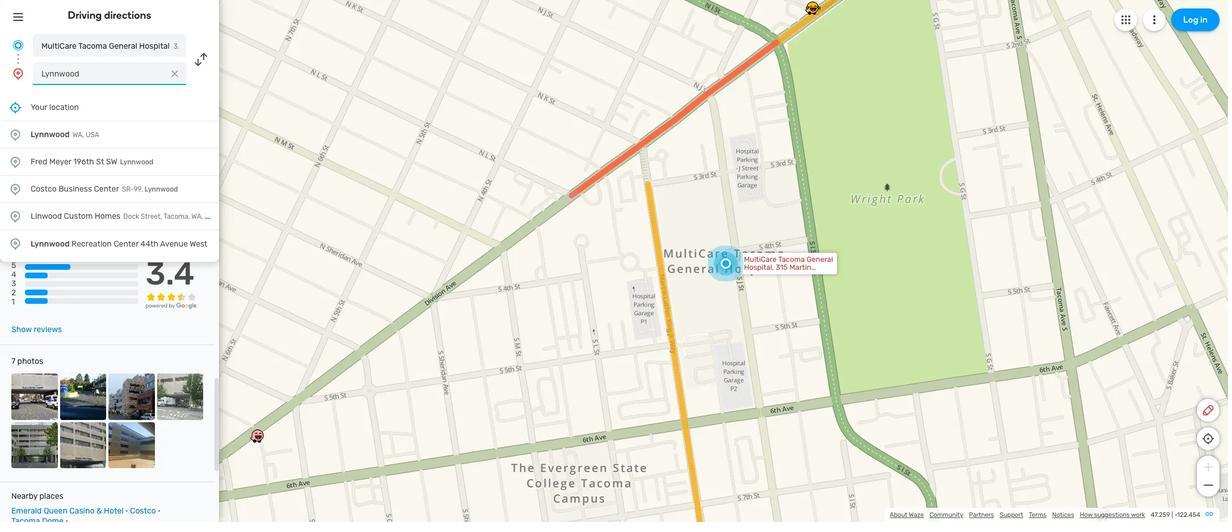 Task type: vqa. For each thing, say whether or not it's contained in the screenshot.
the also
no



Task type: describe. For each thing, give the bounding box(es) containing it.
x image
[[169, 68, 181, 79]]

link image
[[1205, 510, 1215, 520]]

show reviews
[[11, 325, 62, 335]]

image 3 of multicare tacoma general hospital, tacoma image
[[108, 374, 155, 421]]

location image for fourth option from the bottom
[[9, 155, 22, 169]]

4 option from the top
[[0, 203, 219, 231]]

support
[[1000, 512, 1024, 520]]

multicare tacoma general hospital
[[41, 41, 170, 51]]

-
[[1175, 512, 1178, 520]]

image 7 of multicare tacoma general hospital, tacoma image
[[108, 423, 155, 469]]

5 option from the top
[[0, 231, 219, 258]]

terms link
[[1029, 512, 1047, 520]]

2 option from the top
[[0, 149, 219, 176]]

waze
[[909, 512, 924, 520]]

Choose destination text field
[[33, 62, 186, 85]]

location image for third option from the bottom
[[9, 183, 22, 196]]

tacoma
[[78, 41, 107, 51]]

pencil image
[[1202, 404, 1216, 418]]

partners link
[[969, 512, 995, 520]]

image 5 of multicare tacoma general hospital, tacoma image
[[11, 423, 58, 469]]

community
[[930, 512, 964, 520]]

zoom out image
[[1202, 479, 1216, 493]]

how suggestions work link
[[1080, 512, 1146, 520]]

emerald queen casino & hotel link
[[11, 507, 124, 517]]

emerald
[[11, 507, 42, 517]]

show
[[11, 325, 32, 335]]

partners
[[969, 512, 995, 520]]

nearby
[[11, 492, 37, 502]]

&
[[96, 507, 102, 517]]

image 1 of multicare tacoma general hospital, tacoma image
[[11, 374, 58, 421]]

4
[[11, 270, 16, 280]]

nearby places
[[11, 492, 63, 502]]

driving
[[68, 9, 102, 22]]

notices link
[[1053, 512, 1075, 520]]

hospital
[[139, 41, 170, 51]]

zoom in image
[[1202, 461, 1216, 475]]

work
[[1132, 512, 1146, 520]]

community link
[[930, 512, 964, 520]]

3 option from the top
[[0, 176, 219, 203]]

about waze community partners support terms notices how suggestions work 47.259 | -122.454
[[890, 512, 1201, 520]]

about
[[890, 512, 908, 520]]

driving directions
[[68, 9, 151, 22]]

1 option from the top
[[0, 122, 219, 149]]



Task type: locate. For each thing, give the bounding box(es) containing it.
location image
[[11, 67, 25, 81], [9, 237, 22, 251]]

122.454
[[1178, 512, 1201, 520]]

7
[[11, 357, 15, 367]]

option
[[0, 122, 219, 149], [0, 149, 219, 176], [0, 176, 219, 203], [0, 203, 219, 231], [0, 231, 219, 258]]

costco link
[[130, 507, 156, 517]]

3 location image from the top
[[9, 183, 22, 196]]

emerald queen casino & hotel
[[11, 507, 124, 517]]

about waze link
[[890, 512, 924, 520]]

0 vertical spatial location image
[[11, 67, 25, 81]]

list box
[[0, 94, 219, 262]]

multicare
[[41, 41, 77, 51]]

image 4 of multicare tacoma general hospital, tacoma image
[[157, 374, 203, 421]]

5 4 3 2 1
[[11, 261, 16, 307]]

1 location image from the top
[[9, 128, 22, 142]]

current location image
[[11, 39, 25, 52]]

1 vertical spatial location image
[[9, 237, 22, 251]]

2
[[11, 289, 16, 298]]

|
[[1172, 512, 1174, 520]]

location image down "current location" icon
[[11, 67, 25, 81]]

photos
[[17, 357, 43, 367]]

casino
[[69, 507, 95, 517]]

image 6 of multicare tacoma general hospital, tacoma image
[[60, 423, 106, 469]]

places
[[39, 492, 63, 502]]

3
[[11, 280, 16, 289]]

how
[[1080, 512, 1093, 520]]

4 location image from the top
[[9, 210, 22, 223]]

image 2 of multicare tacoma general hospital, tacoma image
[[60, 374, 106, 421]]

hotel
[[104, 507, 124, 517]]

notices
[[1053, 512, 1075, 520]]

recenter image
[[9, 101, 22, 114]]

directions
[[104, 9, 151, 22]]

location image up 5
[[9, 237, 22, 251]]

suggestions
[[1095, 512, 1130, 520]]

general
[[109, 41, 137, 51]]

7 photos
[[11, 357, 43, 367]]

terms
[[1029, 512, 1047, 520]]

location image for 2nd option from the bottom of the page
[[9, 210, 22, 223]]

multicare tacoma general hospital button
[[33, 34, 186, 57]]

support link
[[1000, 512, 1024, 520]]

reviews
[[34, 325, 62, 335]]

1
[[11, 298, 15, 307]]

location image for 5th option from the bottom
[[9, 128, 22, 142]]

47.259
[[1151, 512, 1171, 520]]

2 location image from the top
[[9, 155, 22, 169]]

location image
[[9, 128, 22, 142], [9, 155, 22, 169], [9, 183, 22, 196], [9, 210, 22, 223]]

5
[[11, 261, 16, 271]]

costco
[[130, 507, 156, 517]]

queen
[[44, 507, 68, 517]]

3.4
[[146, 256, 195, 293]]



